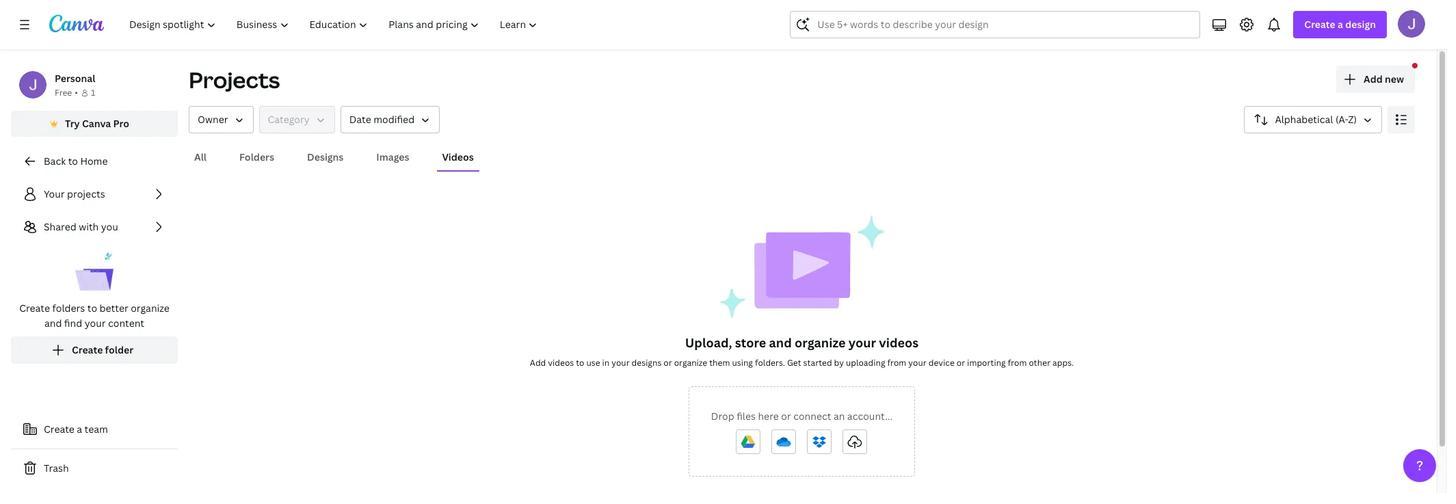 Task type: describe. For each thing, give the bounding box(es) containing it.
drop files here or connect an account...
[[711, 410, 893, 423]]

create for create a design
[[1305, 18, 1336, 31]]

•
[[75, 87, 78, 99]]

by
[[834, 357, 844, 369]]

store
[[735, 335, 766, 351]]

importing
[[967, 357, 1006, 369]]

find
[[64, 317, 82, 330]]

a for team
[[77, 423, 82, 436]]

alphabetical
[[1275, 113, 1334, 126]]

videos button
[[437, 144, 479, 170]]

create folder
[[72, 343, 133, 356]]

with
[[79, 220, 99, 233]]

0 horizontal spatial or
[[664, 357, 672, 369]]

your projects
[[44, 187, 105, 200]]

better
[[100, 302, 128, 315]]

to inside upload, store and organize your videos add videos to use in your designs or organize them using folders. get started by uploading from your device or importing from other apps.
[[576, 357, 585, 369]]

date modified
[[349, 113, 415, 126]]

folders button
[[234, 144, 280, 170]]

here
[[758, 410, 779, 423]]

designs
[[632, 357, 662, 369]]

Search search field
[[818, 12, 1174, 38]]

Category button
[[259, 106, 335, 133]]

1 vertical spatial organize
[[795, 335, 846, 351]]

create for create folders to better organize and find your content
[[19, 302, 50, 315]]

using
[[732, 357, 753, 369]]

create folder button
[[11, 337, 178, 364]]

all button
[[189, 144, 212, 170]]

folders.
[[755, 357, 785, 369]]

pro
[[113, 117, 129, 130]]

you
[[101, 220, 118, 233]]

in
[[602, 357, 610, 369]]

your inside the create folders to better organize and find your content
[[85, 317, 106, 330]]

and inside the create folders to better organize and find your content
[[44, 317, 62, 330]]

your
[[44, 187, 65, 200]]

your up uploading
[[849, 335, 876, 351]]

projects
[[67, 187, 105, 200]]

1 horizontal spatial or
[[781, 410, 791, 423]]

1
[[91, 87, 95, 99]]

back
[[44, 155, 66, 168]]

images button
[[371, 144, 415, 170]]

create a design
[[1305, 18, 1376, 31]]

upload,
[[685, 335, 732, 351]]

trash
[[44, 462, 69, 475]]

Date modified button
[[340, 106, 440, 133]]

personal
[[55, 72, 95, 85]]

owner
[[198, 113, 228, 126]]

your left device
[[909, 357, 927, 369]]

back to home link
[[11, 148, 178, 175]]

use
[[587, 357, 600, 369]]

add new button
[[1337, 66, 1415, 93]]

create folders to better organize and find your content
[[19, 302, 170, 330]]

your right in
[[612, 357, 630, 369]]

drop
[[711, 410, 735, 423]]

(a-
[[1336, 113, 1349, 126]]

upload, store and organize your videos add videos to use in your designs or organize them using folders. get started by uploading from your device or importing from other apps.
[[530, 335, 1074, 369]]

a for design
[[1338, 18, 1344, 31]]

create a team
[[44, 423, 108, 436]]

1 vertical spatial videos
[[548, 357, 574, 369]]

team
[[85, 423, 108, 436]]

free •
[[55, 87, 78, 99]]

modified
[[374, 113, 415, 126]]

designs button
[[302, 144, 349, 170]]



Task type: locate. For each thing, give the bounding box(es) containing it.
or right device
[[957, 357, 965, 369]]

create left folders
[[19, 302, 50, 315]]

date
[[349, 113, 371, 126]]

started
[[804, 357, 832, 369]]

a left design
[[1338, 18, 1344, 31]]

0 horizontal spatial organize
[[131, 302, 170, 315]]

1 vertical spatial to
[[87, 302, 97, 315]]

shared
[[44, 220, 76, 233]]

or
[[664, 357, 672, 369], [957, 357, 965, 369], [781, 410, 791, 423]]

alphabetical (a-z)
[[1275, 113, 1357, 126]]

and
[[44, 317, 62, 330], [769, 335, 792, 351]]

videos left "use"
[[548, 357, 574, 369]]

your
[[85, 317, 106, 330], [849, 335, 876, 351], [612, 357, 630, 369], [909, 357, 927, 369]]

None search field
[[790, 11, 1201, 38]]

jacob simon image
[[1398, 10, 1426, 38]]

1 from from the left
[[888, 357, 907, 369]]

other
[[1029, 357, 1051, 369]]

and left find
[[44, 317, 62, 330]]

from
[[888, 357, 907, 369], [1008, 357, 1027, 369]]

z)
[[1349, 113, 1357, 126]]

or right designs
[[664, 357, 672, 369]]

0 vertical spatial organize
[[131, 302, 170, 315]]

create
[[1305, 18, 1336, 31], [19, 302, 50, 315], [72, 343, 103, 356], [44, 423, 74, 436]]

0 vertical spatial add
[[1364, 73, 1383, 86]]

an
[[834, 410, 845, 423]]

organize inside the create folders to better organize and find your content
[[131, 302, 170, 315]]

2 horizontal spatial to
[[576, 357, 585, 369]]

and up folders.
[[769, 335, 792, 351]]

to right back
[[68, 155, 78, 168]]

1 horizontal spatial from
[[1008, 357, 1027, 369]]

canva
[[82, 117, 111, 130]]

add left new
[[1364, 73, 1383, 86]]

2 from from the left
[[1008, 357, 1027, 369]]

1 horizontal spatial to
[[87, 302, 97, 315]]

your projects link
[[11, 181, 178, 208]]

a
[[1338, 18, 1344, 31], [77, 423, 82, 436]]

1 horizontal spatial and
[[769, 335, 792, 351]]

0 horizontal spatial add
[[530, 357, 546, 369]]

create left design
[[1305, 18, 1336, 31]]

list containing your projects
[[11, 181, 178, 364]]

Sort by button
[[1245, 106, 1383, 133]]

0 vertical spatial a
[[1338, 18, 1344, 31]]

create for create folder
[[72, 343, 103, 356]]

0 vertical spatial videos
[[879, 335, 919, 351]]

add new
[[1364, 73, 1405, 86]]

1 vertical spatial and
[[769, 335, 792, 351]]

try canva pro button
[[11, 111, 178, 137]]

to left 'better'
[[87, 302, 97, 315]]

shared with you link
[[11, 213, 178, 241]]

back to home
[[44, 155, 108, 168]]

uploading
[[846, 357, 886, 369]]

add left "use"
[[530, 357, 546, 369]]

top level navigation element
[[120, 11, 550, 38]]

1 vertical spatial add
[[530, 357, 546, 369]]

a inside dropdown button
[[1338, 18, 1344, 31]]

or right here
[[781, 410, 791, 423]]

to inside the create folders to better organize and find your content
[[87, 302, 97, 315]]

get
[[787, 357, 802, 369]]

0 horizontal spatial videos
[[548, 357, 574, 369]]

0 horizontal spatial from
[[888, 357, 907, 369]]

create for create a team
[[44, 423, 74, 436]]

Owner button
[[189, 106, 253, 133]]

2 vertical spatial to
[[576, 357, 585, 369]]

organize up content
[[131, 302, 170, 315]]

1 horizontal spatial organize
[[674, 357, 708, 369]]

design
[[1346, 18, 1376, 31]]

0 vertical spatial and
[[44, 317, 62, 330]]

all
[[194, 151, 207, 164]]

from left other
[[1008, 357, 1027, 369]]

a inside button
[[77, 423, 82, 436]]

from right uploading
[[888, 357, 907, 369]]

folders
[[52, 302, 85, 315]]

0 horizontal spatial and
[[44, 317, 62, 330]]

1 horizontal spatial videos
[[879, 335, 919, 351]]

home
[[80, 155, 108, 168]]

new
[[1385, 73, 1405, 86]]

designs
[[307, 151, 344, 164]]

1 horizontal spatial a
[[1338, 18, 1344, 31]]

organize down upload,
[[674, 357, 708, 369]]

2 vertical spatial organize
[[674, 357, 708, 369]]

videos
[[442, 151, 474, 164]]

connect
[[794, 410, 832, 423]]

files
[[737, 410, 756, 423]]

shared with you
[[44, 220, 118, 233]]

to inside the back to home link
[[68, 155, 78, 168]]

create a team button
[[11, 416, 178, 443]]

them
[[710, 357, 730, 369]]

to left "use"
[[576, 357, 585, 369]]

2 horizontal spatial or
[[957, 357, 965, 369]]

a left the team
[[77, 423, 82, 436]]

create inside the create folders to better organize and find your content
[[19, 302, 50, 315]]

1 horizontal spatial add
[[1364, 73, 1383, 86]]

videos
[[879, 335, 919, 351], [548, 357, 574, 369]]

videos up uploading
[[879, 335, 919, 351]]

free
[[55, 87, 72, 99]]

2 horizontal spatial organize
[[795, 335, 846, 351]]

device
[[929, 357, 955, 369]]

to
[[68, 155, 78, 168], [87, 302, 97, 315], [576, 357, 585, 369]]

organize
[[131, 302, 170, 315], [795, 335, 846, 351], [674, 357, 708, 369]]

0 vertical spatial to
[[68, 155, 78, 168]]

add inside upload, store and organize your videos add videos to use in your designs or organize them using folders. get started by uploading from your device or importing from other apps.
[[530, 357, 546, 369]]

1 vertical spatial a
[[77, 423, 82, 436]]

account...
[[848, 410, 893, 423]]

images
[[376, 151, 409, 164]]

0 horizontal spatial a
[[77, 423, 82, 436]]

content
[[108, 317, 144, 330]]

folders
[[239, 151, 274, 164]]

trash link
[[11, 455, 178, 482]]

try canva pro
[[65, 117, 129, 130]]

your right find
[[85, 317, 106, 330]]

category
[[268, 113, 310, 126]]

add
[[1364, 73, 1383, 86], [530, 357, 546, 369]]

folder
[[105, 343, 133, 356]]

try
[[65, 117, 80, 130]]

apps.
[[1053, 357, 1074, 369]]

create a design button
[[1294, 11, 1387, 38]]

projects
[[189, 65, 280, 94]]

and inside upload, store and organize your videos add videos to use in your designs or organize them using folders. get started by uploading from your device or importing from other apps.
[[769, 335, 792, 351]]

create left the team
[[44, 423, 74, 436]]

0 horizontal spatial to
[[68, 155, 78, 168]]

organize up 'started'
[[795, 335, 846, 351]]

add inside dropdown button
[[1364, 73, 1383, 86]]

list
[[11, 181, 178, 364]]

create down find
[[72, 343, 103, 356]]

create inside dropdown button
[[1305, 18, 1336, 31]]



Task type: vqa. For each thing, say whether or not it's contained in the screenshot.
Shared on the top left
yes



